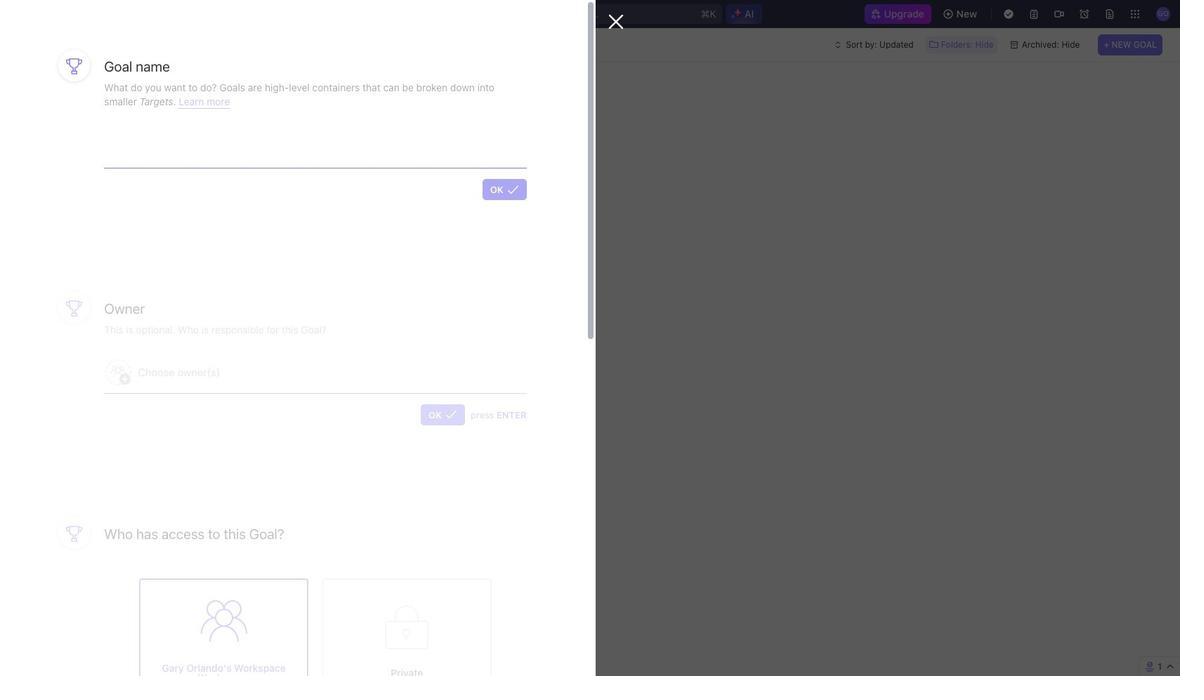 Task type: vqa. For each thing, say whether or not it's contained in the screenshot.
dialog
yes



Task type: describe. For each thing, give the bounding box(es) containing it.
sidebar navigation
[[0, 28, 179, 677]]



Task type: locate. For each thing, give the bounding box(es) containing it.
dialog
[[0, 0, 624, 677]]

None text field
[[104, 129, 527, 168]]



